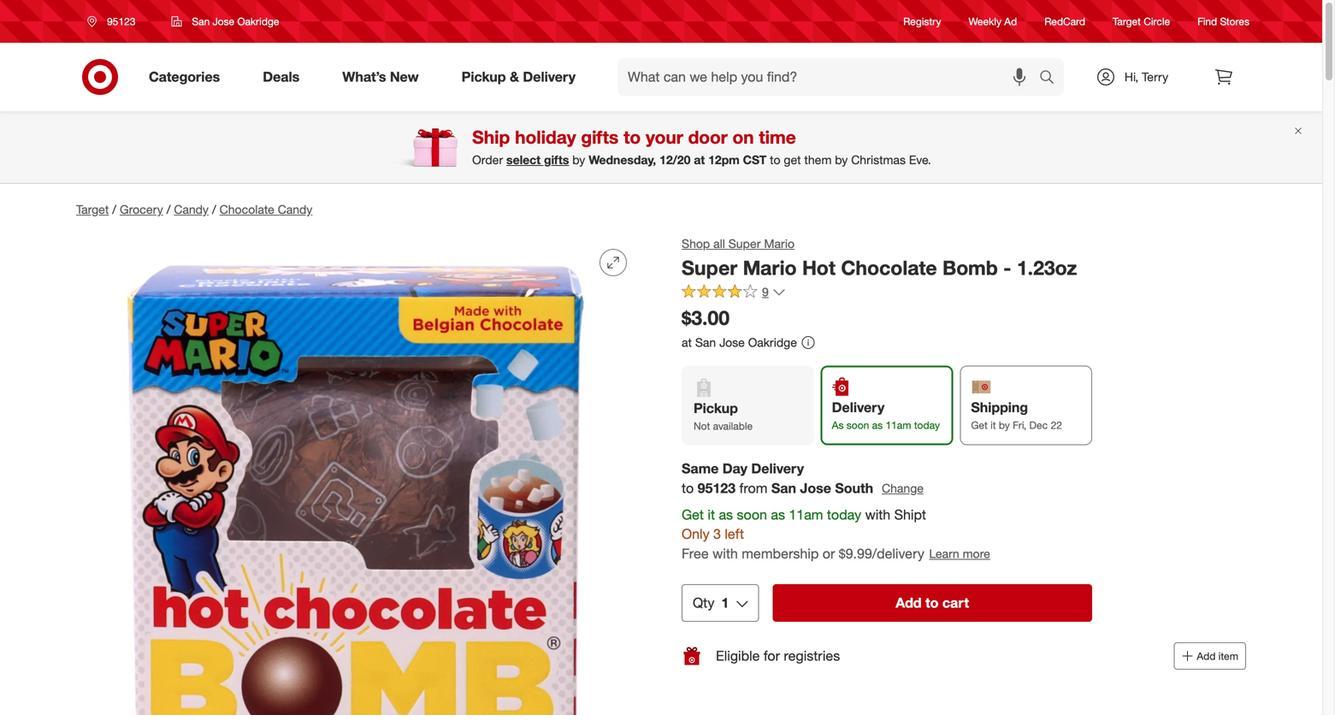 Task type: vqa. For each thing, say whether or not it's contained in the screenshot.
the rightmost sign in
no



Task type: describe. For each thing, give the bounding box(es) containing it.
0 vertical spatial chocolate
[[220, 202, 275, 217]]

left
[[725, 526, 745, 543]]

2 vertical spatial jose
[[801, 480, 832, 497]]

search
[[1032, 70, 1073, 87]]

san jose oakridge button
[[160, 6, 290, 37]]

What can we help you find? suggestions appear below search field
[[618, 58, 1044, 96]]

ship holiday gifts to your door on time order select gifts by wednesday, 12/20 at 12pm cst to get them by christmas eve.
[[473, 126, 932, 167]]

as
[[832, 419, 844, 432]]

$9.99/delivery
[[839, 546, 925, 562]]

search button
[[1032, 58, 1073, 99]]

1 horizontal spatial with
[[866, 506, 891, 523]]

9
[[763, 285, 769, 300]]

all
[[714, 236, 726, 251]]

ship
[[473, 126, 510, 148]]

11am inside delivery as soon as 11am today
[[886, 419, 912, 432]]

hi, terry
[[1125, 69, 1169, 84]]

1 candy from the left
[[174, 202, 209, 217]]

change button
[[881, 479, 925, 498]]

available
[[713, 420, 753, 433]]

get inside shipping get it by fri, dec 22
[[972, 419, 988, 432]]

it inside shipping get it by fri, dec 22
[[991, 419, 997, 432]]

find stores link
[[1198, 14, 1250, 29]]

1 vertical spatial mario
[[743, 256, 797, 280]]

0 vertical spatial mario
[[765, 236, 795, 251]]

0 horizontal spatial as
[[719, 506, 733, 523]]

to inside button
[[926, 595, 939, 611]]

add item button
[[1174, 643, 1247, 670]]

95123 inside dropdown button
[[107, 15, 136, 28]]

1 vertical spatial with
[[713, 546, 738, 562]]

for
[[764, 648, 780, 664]]

registries
[[784, 648, 841, 664]]

what's
[[343, 69, 386, 85]]

today inside delivery as soon as 11am today
[[915, 419, 941, 432]]

to up wednesday,
[[624, 126, 641, 148]]

1.23oz
[[1017, 256, 1078, 280]]

ad
[[1005, 15, 1018, 28]]

not
[[694, 420, 711, 433]]

cart
[[943, 595, 970, 611]]

pickup & delivery link
[[447, 58, 597, 96]]

what's new
[[343, 69, 419, 85]]

eve.
[[910, 152, 932, 167]]

&
[[510, 69, 519, 85]]

free
[[682, 546, 709, 562]]

add to cart button
[[773, 584, 1093, 622]]

1 horizontal spatial by
[[835, 152, 848, 167]]

find stores
[[1198, 15, 1250, 28]]

1 horizontal spatial san
[[696, 335, 716, 350]]

grocery
[[120, 202, 163, 217]]

item
[[1219, 650, 1239, 663]]

them
[[805, 152, 832, 167]]

fri,
[[1013, 419, 1027, 432]]

pickup for &
[[462, 69, 506, 85]]

delivery for pickup & delivery
[[523, 69, 576, 85]]

grocery link
[[120, 202, 163, 217]]

to 95123 from san jose south
[[682, 480, 874, 497]]

2 / from the left
[[167, 202, 171, 217]]

new
[[390, 69, 419, 85]]

deals link
[[248, 58, 321, 96]]

0 vertical spatial gifts
[[581, 126, 619, 148]]

on
[[733, 126, 754, 148]]

weekly ad link
[[969, 14, 1018, 29]]

super mario hot chocolate bomb - 1.23oz, 1 of 6 image
[[76, 235, 641, 715]]

to left get
[[770, 152, 781, 167]]

dec
[[1030, 419, 1048, 432]]

at inside 'ship holiday gifts to your door on time order select gifts by wednesday, 12/20 at 12pm cst to get them by christmas eve.'
[[694, 152, 705, 167]]

stores
[[1221, 15, 1250, 28]]

target circle
[[1113, 15, 1171, 28]]

categories
[[149, 69, 220, 85]]

shop all super mario super mario hot chocolate bomb - 1.23oz
[[682, 236, 1078, 280]]

0 horizontal spatial gifts
[[544, 152, 569, 167]]

membership
[[742, 546, 819, 562]]

deals
[[263, 69, 300, 85]]

san jose oakridge
[[192, 15, 279, 28]]

from
[[740, 480, 768, 497]]

11am inside get it as soon as 11am today with shipt only 3 left free with membership or $9.99/delivery learn more
[[789, 506, 824, 523]]

weekly ad
[[969, 15, 1018, 28]]

christmas
[[852, 152, 906, 167]]

by inside shipping get it by fri, dec 22
[[999, 419, 1011, 432]]

more
[[963, 546, 991, 561]]

only
[[682, 526, 710, 543]]

redcard link
[[1045, 14, 1086, 29]]

eligible for registries
[[716, 648, 841, 664]]

today inside get it as soon as 11am today with shipt only 3 left free with membership or $9.99/delivery learn more
[[827, 506, 862, 523]]

1
[[722, 595, 729, 611]]

hot
[[803, 256, 836, 280]]

1 vertical spatial oakridge
[[749, 335, 798, 350]]

san inside dropdown button
[[192, 15, 210, 28]]

holiday
[[515, 126, 576, 148]]

redcard
[[1045, 15, 1086, 28]]

select
[[507, 152, 541, 167]]

$3.00
[[682, 306, 730, 330]]

2 candy from the left
[[278, 202, 313, 217]]

delivery as soon as 11am today
[[832, 399, 941, 432]]

door
[[689, 126, 728, 148]]

add item
[[1198, 650, 1239, 663]]



Task type: locate. For each thing, give the bounding box(es) containing it.
delivery inside delivery as soon as 11am today
[[832, 399, 885, 416]]

jose up categories link
[[213, 15, 235, 28]]

1 horizontal spatial oakridge
[[749, 335, 798, 350]]

1 horizontal spatial 95123
[[698, 480, 736, 497]]

1 vertical spatial add
[[1198, 650, 1216, 663]]

san right from
[[772, 480, 797, 497]]

at down door
[[694, 152, 705, 167]]

1 vertical spatial target
[[76, 202, 109, 217]]

-
[[1004, 256, 1012, 280]]

gifts down holiday
[[544, 152, 569, 167]]

1 horizontal spatial at
[[694, 152, 705, 167]]

weekly
[[969, 15, 1002, 28]]

get it as soon as 11am today with shipt only 3 left free with membership or $9.99/delivery learn more
[[682, 506, 991, 562]]

chocolate inside shop all super mario super mario hot chocolate bomb - 1.23oz
[[842, 256, 938, 280]]

chocolate right candy link
[[220, 202, 275, 217]]

order
[[473, 152, 503, 167]]

1 horizontal spatial chocolate
[[842, 256, 938, 280]]

pickup left '&'
[[462, 69, 506, 85]]

jose inside san jose oakridge dropdown button
[[213, 15, 235, 28]]

what's new link
[[328, 58, 440, 96]]

3
[[714, 526, 721, 543]]

cst
[[743, 152, 767, 167]]

candy link
[[174, 202, 209, 217]]

san
[[192, 15, 210, 28], [696, 335, 716, 350], [772, 480, 797, 497]]

today up change
[[915, 419, 941, 432]]

2 horizontal spatial by
[[999, 419, 1011, 432]]

0 vertical spatial jose
[[213, 15, 235, 28]]

12pm
[[709, 152, 740, 167]]

delivery right '&'
[[523, 69, 576, 85]]

qty
[[693, 595, 715, 611]]

0 horizontal spatial jose
[[213, 15, 235, 28]]

at san jose oakridge
[[682, 335, 798, 350]]

san up categories link
[[192, 15, 210, 28]]

add left "item"
[[1198, 650, 1216, 663]]

95123
[[107, 15, 136, 28], [698, 480, 736, 497]]

by right them
[[835, 152, 848, 167]]

pickup not available
[[694, 400, 753, 433]]

1 horizontal spatial as
[[771, 506, 786, 523]]

0 vertical spatial add
[[896, 595, 922, 611]]

as inside delivery as soon as 11am today
[[873, 419, 883, 432]]

soon inside delivery as soon as 11am today
[[847, 419, 870, 432]]

pickup for not
[[694, 400, 738, 417]]

circle
[[1144, 15, 1171, 28]]

get up only
[[682, 506, 704, 523]]

0 horizontal spatial today
[[827, 506, 862, 523]]

it down shipping
[[991, 419, 997, 432]]

gifts
[[581, 126, 619, 148], [544, 152, 569, 167]]

0 vertical spatial soon
[[847, 419, 870, 432]]

shipping get it by fri, dec 22
[[972, 399, 1063, 432]]

target for target / grocery / candy / chocolate candy
[[76, 202, 109, 217]]

target left grocery link
[[76, 202, 109, 217]]

target for target circle
[[1113, 15, 1142, 28]]

it
[[991, 419, 997, 432], [708, 506, 715, 523]]

11am down to 95123 from san jose south
[[789, 506, 824, 523]]

as down to 95123 from san jose south
[[771, 506, 786, 523]]

super right all
[[729, 236, 761, 251]]

0 vertical spatial oakridge
[[237, 15, 279, 28]]

hi,
[[1125, 69, 1139, 84]]

your
[[646, 126, 684, 148]]

0 horizontal spatial at
[[682, 335, 692, 350]]

0 horizontal spatial target
[[76, 202, 109, 217]]

0 vertical spatial super
[[729, 236, 761, 251]]

add inside add item button
[[1198, 650, 1216, 663]]

2 horizontal spatial san
[[772, 480, 797, 497]]

add inside add to cart button
[[896, 595, 922, 611]]

0 horizontal spatial with
[[713, 546, 738, 562]]

today
[[915, 419, 941, 432], [827, 506, 862, 523]]

0 horizontal spatial 95123
[[107, 15, 136, 28]]

1 horizontal spatial get
[[972, 419, 988, 432]]

delivery up as
[[832, 399, 885, 416]]

learn more button
[[929, 544, 992, 564]]

delivery for same day delivery
[[752, 460, 804, 477]]

0 horizontal spatial candy
[[174, 202, 209, 217]]

1 vertical spatial chocolate
[[842, 256, 938, 280]]

wednesday,
[[589, 152, 657, 167]]

/ right candy link
[[212, 202, 216, 217]]

1 horizontal spatial 11am
[[886, 419, 912, 432]]

1 horizontal spatial soon
[[847, 419, 870, 432]]

22
[[1051, 419, 1063, 432]]

0 vertical spatial 95123
[[107, 15, 136, 28]]

0 horizontal spatial soon
[[737, 506, 768, 523]]

categories link
[[134, 58, 242, 96]]

1 horizontal spatial /
[[167, 202, 171, 217]]

by left fri,
[[999, 419, 1011, 432]]

as right as
[[873, 419, 883, 432]]

1 horizontal spatial today
[[915, 419, 941, 432]]

1 horizontal spatial target
[[1113, 15, 1142, 28]]

delivery up to 95123 from san jose south
[[752, 460, 804, 477]]

1 vertical spatial soon
[[737, 506, 768, 523]]

2 horizontal spatial as
[[873, 419, 883, 432]]

chocolate
[[220, 202, 275, 217], [842, 256, 938, 280]]

registry
[[904, 15, 942, 28]]

south
[[836, 480, 874, 497]]

1 vertical spatial at
[[682, 335, 692, 350]]

mario
[[765, 236, 795, 251], [743, 256, 797, 280]]

at down $3.00
[[682, 335, 692, 350]]

2 horizontal spatial jose
[[801, 480, 832, 497]]

0 vertical spatial with
[[866, 506, 891, 523]]

pickup inside pickup not available
[[694, 400, 738, 417]]

1 horizontal spatial add
[[1198, 650, 1216, 663]]

it up 3
[[708, 506, 715, 523]]

11am
[[886, 419, 912, 432], [789, 506, 824, 523]]

san down $3.00
[[696, 335, 716, 350]]

soon right as
[[847, 419, 870, 432]]

1 horizontal spatial it
[[991, 419, 997, 432]]

oakridge inside san jose oakridge dropdown button
[[237, 15, 279, 28]]

1 vertical spatial jose
[[720, 335, 745, 350]]

/ right 'target' link
[[112, 202, 116, 217]]

0 horizontal spatial oakridge
[[237, 15, 279, 28]]

0 vertical spatial today
[[915, 419, 941, 432]]

1 vertical spatial get
[[682, 506, 704, 523]]

or
[[823, 546, 835, 562]]

0 vertical spatial pickup
[[462, 69, 506, 85]]

pickup & delivery
[[462, 69, 576, 85]]

1 vertical spatial san
[[696, 335, 716, 350]]

gifts up wednesday,
[[581, 126, 619, 148]]

2 vertical spatial san
[[772, 480, 797, 497]]

same day delivery
[[682, 460, 804, 477]]

1 horizontal spatial gifts
[[581, 126, 619, 148]]

jose left south
[[801, 480, 832, 497]]

get inside get it as soon as 11am today with shipt only 3 left free with membership or $9.99/delivery learn more
[[682, 506, 704, 523]]

with
[[866, 506, 891, 523], [713, 546, 738, 562]]

by
[[573, 152, 586, 167], [835, 152, 848, 167], [999, 419, 1011, 432]]

0 vertical spatial delivery
[[523, 69, 576, 85]]

1 vertical spatial gifts
[[544, 152, 569, 167]]

change
[[882, 481, 924, 496]]

pickup up not in the right of the page
[[694, 400, 738, 417]]

2 horizontal spatial delivery
[[832, 399, 885, 416]]

0 vertical spatial get
[[972, 419, 988, 432]]

target link
[[76, 202, 109, 217]]

/
[[112, 202, 116, 217], [167, 202, 171, 217], [212, 202, 216, 217]]

as
[[873, 419, 883, 432], [719, 506, 733, 523], [771, 506, 786, 523]]

0 horizontal spatial by
[[573, 152, 586, 167]]

to down same
[[682, 480, 694, 497]]

0 horizontal spatial pickup
[[462, 69, 506, 85]]

2 vertical spatial delivery
[[752, 460, 804, 477]]

0 vertical spatial 11am
[[886, 419, 912, 432]]

0 horizontal spatial add
[[896, 595, 922, 611]]

same
[[682, 460, 719, 477]]

1 / from the left
[[112, 202, 116, 217]]

add for add item
[[1198, 650, 1216, 663]]

jose down $3.00
[[720, 335, 745, 350]]

1 vertical spatial delivery
[[832, 399, 885, 416]]

shipping
[[972, 399, 1029, 416]]

super down all
[[682, 256, 738, 280]]

with down 3
[[713, 546, 738, 562]]

1 vertical spatial it
[[708, 506, 715, 523]]

add left "cart"
[[896, 595, 922, 611]]

it inside get it as soon as 11am today with shipt only 3 left free with membership or $9.99/delivery learn more
[[708, 506, 715, 523]]

shipt
[[895, 506, 927, 523]]

shop
[[682, 236, 710, 251]]

delivery
[[523, 69, 576, 85], [832, 399, 885, 416], [752, 460, 804, 477]]

eligible
[[716, 648, 760, 664]]

1 vertical spatial 95123
[[698, 480, 736, 497]]

0 horizontal spatial it
[[708, 506, 715, 523]]

add to cart
[[896, 595, 970, 611]]

2 horizontal spatial /
[[212, 202, 216, 217]]

chocolate right hot
[[842, 256, 938, 280]]

get
[[784, 152, 801, 167]]

12/20
[[660, 152, 691, 167]]

day
[[723, 460, 748, 477]]

oakridge down 9
[[749, 335, 798, 350]]

3 / from the left
[[212, 202, 216, 217]]

0 vertical spatial target
[[1113, 15, 1142, 28]]

soon inside get it as soon as 11am today with shipt only 3 left free with membership or $9.99/delivery learn more
[[737, 506, 768, 523]]

1 vertical spatial today
[[827, 506, 862, 523]]

11am right as
[[886, 419, 912, 432]]

time
[[759, 126, 797, 148]]

0 horizontal spatial delivery
[[523, 69, 576, 85]]

0 horizontal spatial get
[[682, 506, 704, 523]]

1 horizontal spatial pickup
[[694, 400, 738, 417]]

0 vertical spatial it
[[991, 419, 997, 432]]

0 horizontal spatial /
[[112, 202, 116, 217]]

0 horizontal spatial chocolate
[[220, 202, 275, 217]]

0 vertical spatial at
[[694, 152, 705, 167]]

get
[[972, 419, 988, 432], [682, 506, 704, 523]]

with left shipt
[[866, 506, 891, 523]]

1 vertical spatial pickup
[[694, 400, 738, 417]]

1 horizontal spatial jose
[[720, 335, 745, 350]]

to left "cart"
[[926, 595, 939, 611]]

1 vertical spatial 11am
[[789, 506, 824, 523]]

0 vertical spatial san
[[192, 15, 210, 28]]

0 horizontal spatial 11am
[[789, 506, 824, 523]]

oakridge up deals
[[237, 15, 279, 28]]

by down holiday
[[573, 152, 586, 167]]

add for add to cart
[[896, 595, 922, 611]]

target left circle
[[1113, 15, 1142, 28]]

terry
[[1143, 69, 1169, 84]]

chocolate candy link
[[220, 202, 313, 217]]

target circle link
[[1113, 14, 1171, 29]]

1 vertical spatial super
[[682, 256, 738, 280]]

today down south
[[827, 506, 862, 523]]

soon up the left
[[737, 506, 768, 523]]

qty 1
[[693, 595, 729, 611]]

1 horizontal spatial candy
[[278, 202, 313, 217]]

learn
[[930, 546, 960, 561]]

jose
[[213, 15, 235, 28], [720, 335, 745, 350], [801, 480, 832, 497]]

1 horizontal spatial delivery
[[752, 460, 804, 477]]

find
[[1198, 15, 1218, 28]]

add
[[896, 595, 922, 611], [1198, 650, 1216, 663]]

soon
[[847, 419, 870, 432], [737, 506, 768, 523]]

0 horizontal spatial san
[[192, 15, 210, 28]]

get down shipping
[[972, 419, 988, 432]]

registry link
[[904, 14, 942, 29]]

/ left candy link
[[167, 202, 171, 217]]

bomb
[[943, 256, 998, 280]]

95123 button
[[76, 6, 154, 37]]

as up the left
[[719, 506, 733, 523]]



